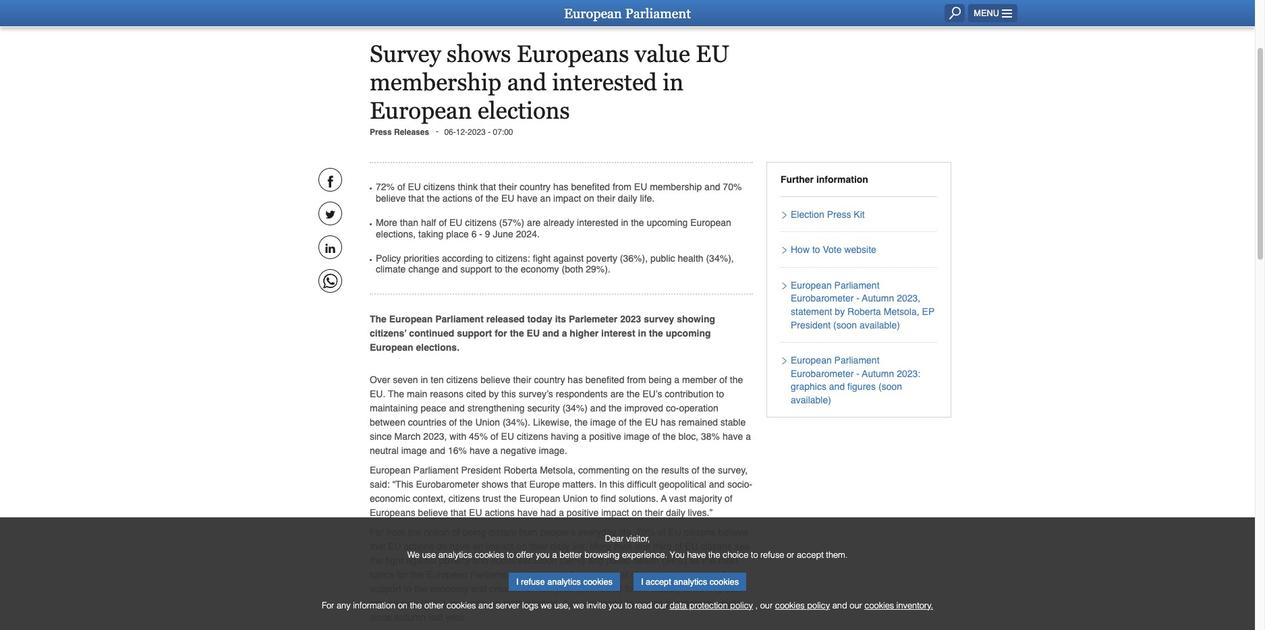 Task type: vqa. For each thing, say whether or not it's contained in the screenshot.
The Have inside 'Dear visitor, We use analytics cookies to offer you a better browsing experience. You have the choice to refuse or accept them.'
no



Task type: locate. For each thing, give the bounding box(es) containing it.
refuse
[[761, 550, 785, 560], [521, 577, 545, 587]]

autumn for figures
[[862, 368, 895, 379]]

image
[[591, 417, 616, 428], [624, 432, 650, 442], [401, 446, 427, 457]]

are inside over seven in ten citizens believe their country has benefited from being a member of the eu. the main reasons cited by this survey's respondents are the eu's contribution to maintaining peace and strengthening security (34%) and the improved co-operation between countries of the union (34%). likewise, the image of the eu has remained stable since march 2023, with 45% of eu citizens having a positive image of the bloc, 38% have a neutral image and 16% have a negative image.
[[611, 389, 624, 400]]

1 vertical spatial for
[[397, 570, 408, 581]]

search element
[[945, 4, 969, 22]]

2 vertical spatial impact
[[486, 542, 514, 552]]

change inside far from the notion of being distant from people's everyday life, 70% of eu citizens believe that eu actions do have an impact on their daily life. more than one third of eu citizens see the fight against poverty and social exclusion (36%) and public health (34%) as the main topics for the european parliament to prioritise. action against climate change as well as support to the economy and creation of new jobs (both 29%) follow closely while migration and asylum (18%), currently on ninth position, has increased by seven percentage points since autumn last year.
[[664, 570, 695, 581]]

more down everyday
[[590, 542, 612, 552]]

one
[[635, 542, 651, 552]]

1 vertical spatial climate
[[631, 570, 661, 581]]

cookies left inventory.
[[865, 601, 895, 611]]

the inside dear visitor, we use analytics cookies to offer you a better browsing experience. you have the choice to refuse or accept them.
[[709, 550, 721, 560]]

autumn down the website
[[862, 293, 895, 304]]

main up the peace
[[407, 389, 427, 400]]

to down offer
[[518, 570, 526, 581]]

- left 07:00
[[488, 128, 491, 137]]

1 horizontal spatial roberta
[[848, 306, 881, 317]]

election press kit link
[[788, 208, 865, 221]]

as up migration on the bottom of page
[[729, 570, 739, 581]]

read
[[635, 601, 652, 611]]

seven inside over seven in ten citizens believe their country has benefited from being a member of the eu. the main reasons cited by this survey's respondents are the eu's contribution to maintaining peace and strengthening security (34%) and the improved co-operation between countries of the union (34%). likewise, the image of the eu has remained stable since march 2023, with 45% of eu citizens having a positive image of the bloc, 38% have a neutral image and 16% have a negative image.
[[393, 375, 418, 386]]

0 horizontal spatial you
[[536, 550, 550, 560]]

impact down distant
[[486, 542, 514, 552]]

1 horizontal spatial actions
[[443, 193, 473, 204]]

share this page on facebook image
[[318, 168, 342, 192]]

percentage
[[666, 598, 713, 609]]

have up (57%)
[[517, 193, 538, 204]]

2023, inside over seven in ten citizens believe their country has benefited from being a member of the eu. the main reasons cited by this survey's respondents are the eu's contribution to maintaining peace and strengthening security (34%) and the improved co-operation between countries of the union (34%). likewise, the image of the eu has remained stable since march 2023, with 45% of eu citizens having a positive image of the bloc, 38% have a neutral image and 16% have a negative image.
[[423, 432, 447, 442]]

upcoming up (36%),
[[647, 217, 688, 228]]

economy down citizens:
[[521, 264, 559, 275]]

health left (34%), at the top right of page
[[678, 253, 704, 264]]

their inside over seven in ten citizens believe their country has benefited from being a member of the eu. the main reasons cited by this survey's respondents are the eu's contribution to maintaining peace and strengthening security (34%) and the improved co-operation between countries of the union (34%). likewise, the image of the eu has remained stable since march 2023, with 45% of eu citizens having a positive image of the bloc, 38% have a neutral image and 16% have a negative image.
[[513, 375, 532, 386]]

actions down think
[[443, 193, 473, 204]]

for inside the european parliament released today its parlemeter 2023 survey showing citizens' continued support for the eu and a higher interest in the upcoming european elections.
[[495, 328, 507, 339]]

positive up commenting
[[589, 432, 621, 442]]

2 vertical spatial eurobarometer
[[416, 479, 479, 490]]

benefited up respondents
[[586, 375, 625, 386]]

eurobarometer up graphics
[[791, 368, 854, 379]]

2 autumn from the top
[[862, 368, 895, 379]]

0 horizontal spatial economy
[[430, 584, 469, 595]]

i for i accept analytics cookies
[[641, 577, 644, 587]]

continued
[[409, 328, 454, 339]]

0 horizontal spatial change
[[409, 264, 440, 275]]

0 horizontal spatial main
[[407, 389, 427, 400]]

european inside far from the notion of being distant from people's everyday life, 70% of eu citizens believe that eu actions do have an impact on their daily life. more than one third of eu citizens see the fight against poverty and social exclusion (36%) and public health (34%) as the main topics for the european parliament to prioritise. action against climate change as well as support to the economy and creation of new jobs (both 29%) follow closely while migration and asylum (18%), currently on ninth position, has increased by seven percentage points since autumn last year.
[[427, 570, 468, 581]]

the
[[427, 193, 440, 204], [486, 193, 499, 204], [631, 217, 644, 228], [505, 264, 518, 275], [510, 328, 524, 339], [649, 328, 663, 339], [730, 375, 743, 386], [627, 389, 640, 400], [609, 403, 622, 414], [460, 417, 473, 428], [575, 417, 588, 428], [629, 417, 643, 428], [663, 432, 676, 442], [646, 465, 659, 476], [702, 465, 716, 476], [504, 494, 517, 504], [408, 527, 421, 538], [709, 550, 721, 560], [370, 556, 383, 567], [702, 556, 716, 567], [411, 570, 424, 581], [415, 584, 428, 595], [410, 601, 422, 611]]

their down the a
[[645, 508, 664, 519]]

migration
[[708, 584, 747, 595]]

1 horizontal spatial than
[[614, 542, 633, 552]]

autumn inside european parliament eurobarometer - autumn 2023: graphics and figures (soon available)
[[862, 368, 895, 379]]

ten
[[431, 375, 444, 386]]

taking
[[419, 229, 444, 239]]

2023:
[[897, 368, 921, 379]]

eu inside european parliament president roberta metsola, commenting on the results of the survey, said: "this eurobarometer shows that europe matters. in this difficult geopolitical and socio- economic context, citizens trust the european union to find solutions. a vast majority of europeans believe that eu actions have had a positive impact on their daily lives."
[[469, 508, 482, 519]]

1 horizontal spatial refuse
[[761, 550, 785, 560]]

an inside far from the notion of being distant from people's everyday life, 70% of eu citizens believe that eu actions do have an impact on their daily life. more than one third of eu citizens see the fight against poverty and social exclusion (36%) and public health (34%) as the main topics for the european parliament to prioritise. action against climate change as well as support to the economy and creation of new jobs (both 29%) follow closely while migration and asylum (18%), currently on ninth position, has increased by seven percentage points since autumn last year.
[[473, 542, 483, 552]]

2023 up the interest
[[620, 314, 641, 325]]

1 horizontal spatial change
[[664, 570, 695, 581]]

0 vertical spatial (soon
[[834, 320, 857, 330]]

since inside far from the notion of being distant from people's everyday life, 70% of eu citizens believe that eu actions do have an impact on their daily life. more than one third of eu citizens see the fight against poverty and social exclusion (36%) and public health (34%) as the main topics for the european parliament to prioritise. action against climate change as well as support to the economy and creation of new jobs (both 29%) follow closely while migration and asylum (18%), currently on ninth position, has increased by seven percentage points since autumn last year.
[[370, 612, 392, 623]]

2 horizontal spatial analytics
[[674, 577, 707, 587]]

security
[[528, 403, 560, 414]]

half
[[421, 217, 436, 228]]

on
[[584, 193, 595, 204], [633, 465, 643, 476], [632, 508, 643, 519], [516, 542, 527, 552], [490, 598, 501, 609], [398, 601, 408, 611]]

elections,
[[376, 229, 416, 239]]

union down the matters.
[[563, 494, 588, 504]]

0 horizontal spatial analytics
[[439, 550, 472, 560]]

country inside 72% of eu citizens think that their country has benefited from eu membership and 70% believe that the actions of the eu have an impact on their daily life.
[[520, 182, 551, 193]]

0 vertical spatial the
[[370, 314, 387, 325]]

(both down the action
[[576, 584, 598, 595]]

you down 29%)
[[609, 601, 623, 611]]

0 horizontal spatial roberta
[[504, 465, 537, 476]]

survey,
[[718, 465, 748, 476]]

2 vertical spatial actions
[[404, 542, 434, 552]]

offer
[[516, 550, 534, 560]]

0 vertical spatial benefited
[[571, 182, 610, 193]]

european parliament
[[564, 6, 691, 21]]

1 vertical spatial impact
[[602, 508, 629, 519]]

- inside the european parliament eurobarometer - autumn 2023, statement by roberta metsola, ep president (soon available)
[[857, 293, 860, 304]]

since down asylum
[[370, 612, 392, 623]]

have right you
[[687, 550, 706, 560]]

0 vertical spatial support
[[461, 264, 492, 275]]

1 horizontal spatial you
[[609, 601, 623, 611]]

their up exclusion
[[530, 542, 548, 552]]

managing cookies on parliament's website element
[[0, 514, 1255, 630]]

being inside over seven in ten citizens believe their country has benefited from being a member of the eu. the main reasons cited by this survey's respondents are the eu's contribution to maintaining peace and strengthening security (34%) and the improved co-operation between countries of the union (34%). likewise, the image of the eu has remained stable since march 2023, with 45% of eu citizens having a positive image of the bloc, 38% have a neutral image and 16% have a negative image.
[[649, 375, 672, 386]]

3 our from the left
[[850, 601, 862, 611]]

eurobarometer inside the european parliament eurobarometer - autumn 2023, statement by roberta metsola, ep president (soon available)
[[791, 293, 854, 304]]

- right 6 on the top left of page
[[479, 229, 483, 239]]

0 vertical spatial being
[[649, 375, 672, 386]]

support down "topics" on the left bottom
[[370, 584, 401, 595]]

1 vertical spatial membership
[[650, 182, 702, 193]]

daily down vast
[[666, 508, 686, 519]]

released
[[486, 314, 525, 325]]

0 horizontal spatial health
[[634, 556, 659, 567]]

0 horizontal spatial actions
[[404, 542, 434, 552]]

(soon down 2023: at the bottom of the page
[[879, 382, 902, 392]]

1 vertical spatial life.
[[573, 542, 587, 552]]

from
[[613, 182, 632, 193], [627, 375, 646, 386], [387, 527, 406, 538], [519, 527, 538, 538]]

2 since from the top
[[370, 612, 392, 623]]

1 horizontal spatial public
[[651, 253, 675, 264]]

parliament inside far from the notion of being distant from people's everyday life, 70% of eu citizens believe that eu actions do have an impact on their daily life. more than one third of eu citizens see the fight against poverty and social exclusion (36%) and public health (34%) as the main topics for the european parliament to prioritise. action against climate change as well as support to the economy and creation of new jobs (both 29%) follow closely while migration and asylum (18%), currently on ninth position, has increased by seven percentage points since autumn last year.
[[470, 570, 515, 581]]

2 policy from the left
[[807, 601, 830, 611]]

economic
[[370, 494, 410, 504]]

other
[[424, 601, 444, 611]]

parliament for european parliament
[[625, 6, 691, 21]]

position,
[[526, 598, 562, 609]]

metsola, left the "ep"
[[884, 306, 920, 317]]

its
[[555, 314, 566, 325]]

0 horizontal spatial information
[[353, 601, 396, 611]]

climate up the follow
[[631, 570, 661, 581]]

1 vertical spatial union
[[563, 494, 588, 504]]

than
[[400, 217, 419, 228], [614, 542, 633, 552]]

climate
[[376, 264, 406, 275], [631, 570, 661, 581]]

0 vertical spatial economy
[[521, 264, 559, 275]]

an inside 72% of eu citizens think that their country has benefited from eu membership and 70% believe that the actions of the eu have an impact on their daily life.
[[540, 193, 551, 204]]

being up eu's
[[649, 375, 672, 386]]

1 horizontal spatial 2023,
[[897, 293, 921, 304]]

fight inside far from the notion of being distant from people's everyday life, 70% of eu citizens believe that eu actions do have an impact on their daily life. more than one third of eu citizens see the fight against poverty and social exclusion (36%) and public health (34%) as the main topics for the european parliament to prioritise. action against climate change as well as support to the economy and creation of new jobs (both 29%) follow closely while migration and asylum (18%), currently on ninth position, has increased by seven percentage points since autumn last year.
[[386, 556, 404, 567]]

actions down 'notion'
[[404, 542, 434, 552]]

daily inside 72% of eu citizens think that their country has benefited from eu membership and 70% believe that the actions of the eu have an impact on their daily life.
[[618, 193, 638, 204]]

are left eu's
[[611, 389, 624, 400]]

1 vertical spatial are
[[611, 389, 624, 400]]

actions for being
[[404, 542, 434, 552]]

0 vertical spatial against
[[553, 253, 584, 264]]

fight inside policy priorities according to citizens: fight against poverty (36%), public health (34%), climate change and support to the economy (both 29%).
[[533, 253, 551, 264]]

72% of eu citizens think that their country has benefited from eu membership and 70% believe that the actions of the eu have an impact on their daily life.
[[376, 182, 742, 204]]

interested inside the more than half of eu citizens (57%) are already interested in the upcoming european elections, taking place 6 - 9 june 2024.
[[577, 217, 619, 228]]

we left use,
[[541, 601, 552, 611]]

from inside 72% of eu citizens think that their country has benefited from eu membership and 70% believe that the actions of the eu have an impact on their daily life.
[[613, 182, 632, 193]]

by
[[835, 306, 845, 317], [489, 389, 499, 400], [626, 598, 636, 609]]

against up 29%)
[[598, 570, 628, 581]]

europeans inside survey shows europeans value eu membership and interested in european elections
[[517, 40, 629, 67]]

eurobarometer for graphics
[[791, 368, 854, 379]]

main inside over seven in ten citizens believe their country has benefited from being a member of the eu. the main reasons cited by this survey's respondents are the eu's contribution to maintaining peace and strengthening security (34%) and the improved co-operation between countries of the union (34%). likewise, the image of the eu has remained stable since march 2023, with 45% of eu citizens having a positive image of the bloc, 38% have a neutral image and 16% have a negative image.
[[407, 389, 427, 400]]

1 horizontal spatial fight
[[533, 253, 551, 264]]

1 horizontal spatial metsola,
[[884, 306, 920, 317]]

positive
[[589, 432, 621, 442], [567, 508, 599, 519]]

against inside policy priorities according to citizens: fight against poverty (36%), public health (34%), climate change and support to the economy (both 29%).
[[553, 253, 584, 264]]

life. up (36%)
[[573, 542, 587, 552]]

(57%)
[[499, 217, 525, 228]]

on up exclusion
[[516, 542, 527, 552]]

have right do
[[450, 542, 470, 552]]

positive inside european parliament president roberta metsola, commenting on the results of the survey, said: "this eurobarometer shows that europe matters. in this difficult geopolitical and socio- economic context, citizens trust the european union to find solutions. a vast majority of europeans believe that eu actions have had a positive impact on their daily lives."
[[567, 508, 599, 519]]

have inside far from the notion of being distant from people's everyday life, 70% of eu citizens believe that eu actions do have an impact on their daily life. more than one third of eu citizens see the fight against poverty and social exclusion (36%) and public health (34%) as the main topics for the european parliament to prioritise. action against climate change as well as support to the economy and creation of new jobs (both 29%) follow closely while migration and asylum (18%), currently on ninth position, has increased by seven percentage points since autumn last year.
[[450, 542, 470, 552]]

believe up see
[[718, 527, 748, 538]]

neutral
[[370, 446, 399, 457]]

has inside far from the notion of being distant from people's everyday life, 70% of eu citizens believe that eu actions do have an impact on their daily life. more than one third of eu citizens see the fight against poverty and social exclusion (36%) and public health (34%) as the main topics for the european parliament to prioritise. action against climate change as well as support to the economy and creation of new jobs (both 29%) follow closely while migration and asylum (18%), currently on ninth position, has increased by seven percentage points since autumn last year.
[[564, 598, 579, 609]]

information up election press kit
[[817, 174, 869, 185]]

0 vertical spatial press
[[370, 128, 392, 137]]

0 horizontal spatial being
[[463, 527, 486, 538]]

0 vertical spatial for
[[495, 328, 507, 339]]

co-
[[666, 403, 679, 414]]

interested right already
[[577, 217, 619, 228]]

parliament for european parliament eurobarometer - autumn 2023: graphics and figures (soon available)
[[835, 355, 880, 366]]

president up trust
[[461, 465, 501, 476]]

union inside european parliament president roberta metsola, commenting on the results of the survey, said: "this eurobarometer shows that europe matters. in this difficult geopolitical and socio- economic context, citizens trust the european union to find solutions. a vast majority of europeans believe that eu actions have had a positive impact on their daily lives."
[[563, 494, 588, 504]]

our right ,
[[761, 601, 773, 611]]

climate inside policy priorities according to citizens: fight against poverty (36%), public health (34%), climate change and support to the economy (both 29%).
[[376, 264, 406, 275]]

0 horizontal spatial more
[[376, 217, 398, 228]]

benefited inside over seven in ten citizens believe their country has benefited from being a member of the eu. the main reasons cited by this survey's respondents are the eu's contribution to maintaining peace and strengthening security (34%) and the improved co-operation between countries of the union (34%). likewise, the image of the eu has remained stable since march 2023, with 45% of eu citizens having a positive image of the bloc, 38% have a neutral image and 16% have a negative image.
[[586, 375, 625, 386]]

interested down value
[[552, 69, 657, 96]]

0 vertical spatial change
[[409, 264, 440, 275]]

metsola, up europe on the left of the page
[[540, 465, 576, 476]]

0 horizontal spatial 2023,
[[423, 432, 447, 442]]

2023 left 07:00
[[468, 128, 486, 137]]

actions down trust
[[485, 508, 515, 519]]

parliament
[[625, 6, 691, 21], [835, 280, 880, 291], [436, 314, 484, 325], [835, 355, 880, 366], [413, 465, 459, 476], [470, 570, 515, 581]]

available) up 2023: at the bottom of the page
[[860, 320, 900, 330]]

the inside the european parliament released today its parlemeter 2023 survey showing citizens' continued support for the eu and a higher interest in the upcoming european elections.
[[370, 314, 387, 325]]

support inside the european parliament released today its parlemeter 2023 survey showing citizens' continued support for the eu and a higher interest in the upcoming european elections.
[[457, 328, 492, 339]]

climate down policy
[[376, 264, 406, 275]]

far
[[370, 527, 384, 538]]

cookies inside dear visitor, we use analytics cookies to offer you a better browsing experience. you have the choice to refuse or accept them.
[[475, 550, 504, 560]]

that for notion
[[370, 542, 386, 552]]

- up figures
[[857, 368, 860, 379]]

0 vertical spatial since
[[370, 432, 392, 442]]

against down do
[[406, 556, 437, 567]]

european
[[564, 6, 622, 21], [370, 97, 472, 124], [691, 217, 732, 228], [791, 280, 832, 291], [389, 314, 433, 325], [370, 342, 413, 353], [791, 355, 832, 366], [370, 465, 411, 476], [520, 494, 561, 504], [427, 570, 468, 581]]

european inside european parliament eurobarometer - autumn 2023: graphics and figures (soon available)
[[791, 355, 832, 366]]

1 horizontal spatial poverty
[[587, 253, 618, 264]]

a right had
[[559, 508, 564, 519]]

1 vertical spatial (both
[[576, 584, 598, 595]]

accept inside dear visitor, we use analytics cookies to offer you a better browsing experience. you have the choice to refuse or accept them.
[[797, 550, 824, 560]]

0 horizontal spatial policy
[[730, 601, 753, 611]]

country up 'survey's'
[[534, 375, 565, 386]]

(both inside far from the notion of being distant from people's everyday life, 70% of eu citizens believe that eu actions do have an impact on their daily life. more than one third of eu citizens see the fight against poverty and social exclusion (36%) and public health (34%) as the main topics for the european parliament to prioritise. action against climate change as well as support to the economy and creation of new jobs (both 29%) follow closely while migration and asylum (18%), currently on ninth position, has increased by seven percentage points since autumn last year.
[[576, 584, 598, 595]]

country inside over seven in ten citizens believe their country has benefited from being a member of the eu. the main reasons cited by this survey's respondents are the eu's contribution to maintaining peace and strengthening security (34%) and the improved co-operation between countries of the union (34%). likewise, the image of the eu has remained stable since march 2023, with 45% of eu citizens having a positive image of the bloc, 38% have a neutral image and 16% have a negative image.
[[534, 375, 565, 386]]

president inside the european parliament eurobarometer - autumn 2023, statement by roberta metsola, ep president (soon available)
[[791, 320, 831, 330]]

1 vertical spatial the
[[388, 389, 404, 400]]

1 horizontal spatial 70%
[[723, 182, 742, 193]]

have inside european parliament president roberta metsola, commenting on the results of the survey, said: "this eurobarometer shows that europe matters. in this difficult geopolitical and socio- economic context, citizens trust the european union to find solutions. a vast majority of europeans believe that eu actions have had a positive impact on their daily lives."
[[518, 508, 538, 519]]

(soon inside european parliament eurobarometer - autumn 2023: graphics and figures (soon available)
[[879, 382, 902, 392]]

1 vertical spatial metsola,
[[540, 465, 576, 476]]

refuse down exclusion
[[521, 577, 545, 587]]

climate inside far from the notion of being distant from people's everyday life, 70% of eu citizens believe that eu actions do have an impact on their daily life. more than one third of eu citizens see the fight against poverty and social exclusion (36%) and public health (34%) as the main topics for the european parliament to prioritise. action against climate change as well as support to the economy and creation of new jobs (both 29%) follow closely while migration and asylum (18%), currently on ninth position, has increased by seven percentage points since autumn last year.
[[631, 570, 661, 581]]

parliament inside european parliament president roberta metsola, commenting on the results of the survey, said: "this eurobarometer shows that europe matters. in this difficult geopolitical and socio- economic context, citizens trust the european union to find solutions. a vast majority of europeans believe that eu actions have had a positive impact on their daily lives."
[[413, 465, 459, 476]]

(both left "29%)."
[[562, 264, 583, 275]]

choice
[[723, 550, 749, 560]]

impact up already
[[554, 193, 581, 204]]

cookies up points at the bottom right of the page
[[710, 577, 739, 587]]

citizens up 6 on the top left of page
[[465, 217, 497, 228]]

(34%),
[[706, 253, 734, 264]]

in down "survey"
[[638, 328, 647, 339]]

european parliament president roberta metsola, commenting on the results of the survey, said: "this eurobarometer shows that europe matters. in this difficult geopolitical and socio- economic context, citizens trust the european union to find solutions. a vast majority of europeans believe that eu actions have had a positive impact on their daily lives."
[[370, 465, 753, 519]]

0 vertical spatial country
[[520, 182, 551, 193]]

policy down them.
[[807, 601, 830, 611]]

fight down 2024.
[[533, 253, 551, 264]]

i up read
[[641, 577, 644, 587]]

more up elections,
[[376, 217, 398, 228]]

1 horizontal spatial for
[[495, 328, 507, 339]]

a up contribution
[[675, 375, 680, 386]]

- inside the more than half of eu citizens (57%) are already interested in the upcoming european elections, taking place 6 - 9 june 2024.
[[479, 229, 483, 239]]

autumn inside the european parliament eurobarometer - autumn 2023, statement by roberta metsola, ep president (soon available)
[[862, 293, 895, 304]]

parliament down the website
[[835, 280, 880, 291]]

1 horizontal spatial europeans
[[517, 40, 629, 67]]

impact inside far from the notion of being distant from people's everyday life, 70% of eu citizens believe that eu actions do have an impact on their daily life. more than one third of eu citizens see the fight against poverty and social exclusion (36%) and public health (34%) as the main topics for the european parliament to prioritise. action against climate change as well as support to the economy and creation of new jobs (both 29%) follow closely while migration and asylum (18%), currently on ninth position, has increased by seven percentage points since autumn last year.
[[486, 542, 514, 552]]

roberta down 'negative'
[[504, 465, 537, 476]]

ninth
[[503, 598, 524, 609]]

06-12-2023 - 07:00
[[444, 128, 513, 137]]

europeans inside european parliament president roberta metsola, commenting on the results of the survey, said: "this eurobarometer shows that europe matters. in this difficult geopolitical and socio- economic context, citizens trust the european union to find solutions. a vast majority of europeans believe that eu actions have had a positive impact on their daily lives."
[[370, 508, 416, 519]]

of
[[398, 182, 405, 193], [475, 193, 483, 204], [439, 217, 447, 228], [720, 375, 728, 386], [449, 417, 457, 428], [619, 417, 627, 428], [491, 432, 499, 442], [652, 432, 660, 442], [692, 465, 700, 476], [725, 494, 733, 504], [452, 527, 460, 538], [658, 527, 666, 538], [675, 542, 682, 552], [526, 584, 534, 595]]

against down the more than half of eu citizens (57%) are already interested in the upcoming european elections, taking place 6 - 9 june 2024.
[[553, 253, 584, 264]]

1 horizontal spatial policy
[[807, 601, 830, 611]]

european inside the more than half of eu citizens (57%) are already interested in the upcoming european elections, taking place 6 - 9 june 2024.
[[691, 217, 732, 228]]

available) inside the european parliament eurobarometer - autumn 2023, statement by roberta metsola, ep president (soon available)
[[860, 320, 900, 330]]

available) inside european parliament eurobarometer - autumn 2023: graphics and figures (soon available)
[[791, 395, 832, 406]]

1 vertical spatial information
[[353, 601, 396, 611]]

this inside european parliament president roberta metsola, commenting on the results of the survey, said: "this eurobarometer shows that europe matters. in this difficult geopolitical and socio- economic context, citizens trust the european union to find solutions. a vast majority of europeans believe that eu actions have had a positive impact on their daily lives."
[[610, 479, 625, 490]]

support
[[461, 264, 492, 275], [457, 328, 492, 339], [370, 584, 401, 595]]

share this page on whatsapp image
[[318, 270, 342, 293]]

survey's
[[519, 389, 553, 400]]

by right statement
[[835, 306, 845, 317]]

upcoming
[[647, 217, 688, 228], [666, 328, 711, 339]]

roberta inside european parliament president roberta metsola, commenting on the results of the survey, said: "this eurobarometer shows that europe matters. in this difficult geopolitical and socio- economic context, citizens trust the european union to find solutions. a vast majority of europeans believe that eu actions have had a positive impact on their daily lives."
[[504, 465, 537, 476]]

accept up read
[[646, 577, 671, 587]]

data protection policy link
[[670, 598, 753, 614]]

1 horizontal spatial daily
[[618, 193, 638, 204]]

1 vertical spatial health
[[634, 556, 659, 567]]

0 vertical spatial by
[[835, 306, 845, 317]]

0 vertical spatial positive
[[589, 432, 621, 442]]

in inside survey shows europeans value eu membership and interested in european elections
[[663, 69, 684, 96]]

daily inside far from the notion of being distant from people's everyday life, 70% of eu citizens believe that eu actions do have an impact on their daily life. more than one third of eu citizens see the fight against poverty and social exclusion (36%) and public health (34%) as the main topics for the european parliament to prioritise. action against climate change as well as support to the economy and creation of new jobs (both 29%) follow closely while migration and asylum (18%), currently on ninth position, has increased by seven percentage points since autumn last year.
[[551, 542, 570, 552]]

1 horizontal spatial i
[[641, 577, 644, 587]]

difficult
[[627, 479, 657, 490]]

1 horizontal spatial president
[[791, 320, 831, 330]]

2023 inside the european parliament released today its parlemeter 2023 survey showing citizens' continued support for the eu and a higher interest in the upcoming european elections.
[[620, 314, 641, 325]]

the up citizens'
[[370, 314, 387, 325]]

eurobarometer inside european parliament eurobarometer - autumn 2023: graphics and figures (soon available)
[[791, 368, 854, 379]]

eu inside the more than half of eu citizens (57%) are already interested in the upcoming european elections, taking place 6 - 9 june 2024.
[[450, 217, 463, 228]]

0 vertical spatial president
[[791, 320, 831, 330]]

1 vertical spatial economy
[[430, 584, 469, 595]]

european parliament eurobarometer - autumn 2023: graphics and figures (soon available) link
[[788, 354, 938, 407]]

2 horizontal spatial by
[[835, 306, 845, 317]]

1 i from the left
[[516, 577, 519, 587]]

benefited for are
[[586, 375, 625, 386]]

2 horizontal spatial our
[[850, 601, 862, 611]]

press left 'releases' at top left
[[370, 128, 392, 137]]

i refuse analytics cookies button
[[509, 573, 620, 591]]

and inside european parliament eurobarometer - autumn 2023: graphics and figures (soon available)
[[829, 382, 845, 392]]

a down stable
[[746, 432, 751, 442]]

1 horizontal spatial available)
[[860, 320, 900, 330]]

parliament up value
[[625, 6, 691, 21]]

image down respondents
[[591, 417, 616, 428]]

29%).
[[586, 264, 611, 275]]

prioritise.
[[529, 570, 567, 581]]

as
[[690, 556, 700, 567], [697, 570, 707, 581], [729, 570, 739, 581]]

roberta inside the european parliament eurobarometer - autumn 2023, statement by roberta metsola, ep president (soon available)
[[848, 306, 881, 317]]

1 vertical spatial positive
[[567, 508, 599, 519]]

support down according
[[461, 264, 492, 275]]

as right you
[[690, 556, 700, 567]]

eurobarometer up context,
[[416, 479, 479, 490]]

1 vertical spatial 70%
[[637, 527, 655, 538]]

1 vertical spatial public
[[606, 556, 631, 567]]

upcoming down showing at the right of page
[[666, 328, 711, 339]]

0 vertical spatial climate
[[376, 264, 406, 275]]

parliament inside european parliament eurobarometer - autumn 2023: graphics and figures (soon available)
[[835, 355, 880, 366]]

0 vertical spatial than
[[400, 217, 419, 228]]

socio-
[[728, 479, 753, 490]]

citizens'
[[370, 328, 407, 339]]

in up (36%),
[[621, 217, 629, 228]]

(34%)
[[563, 403, 588, 414], [662, 556, 687, 567]]

i accept analytics cookies
[[641, 577, 739, 587]]

eurobarometer inside european parliament president roberta metsola, commenting on the results of the survey, said: "this eurobarometer shows that europe matters. in this difficult geopolitical and socio- economic context, citizens trust the european union to find solutions. a vast majority of europeans believe that eu actions have had a positive impact on their daily lives."
[[416, 479, 479, 490]]

1 horizontal spatial by
[[626, 598, 636, 609]]

a
[[661, 494, 667, 504]]

this up strengthening
[[502, 389, 516, 400]]

1 horizontal spatial life.
[[640, 193, 655, 204]]

since
[[370, 432, 392, 442], [370, 612, 392, 623]]

1 horizontal spatial seven
[[638, 598, 664, 609]]

0 horizontal spatial (34%)
[[563, 403, 588, 414]]

1 since from the top
[[370, 432, 392, 442]]

to inside european parliament president roberta metsola, commenting on the results of the survey, said: "this eurobarometer shows that europe matters. in this difficult geopolitical and socio- economic context, citizens trust the european union to find solutions. a vast majority of europeans believe that eu actions have had a positive impact on their daily lives."
[[590, 494, 598, 504]]

0 vertical spatial 70%
[[723, 182, 742, 193]]

positive up everyday
[[567, 508, 599, 519]]

public
[[651, 253, 675, 264], [606, 556, 631, 567]]

health
[[678, 253, 704, 264], [634, 556, 659, 567]]

respondents
[[556, 389, 608, 400]]

we
[[541, 601, 552, 611], [573, 601, 584, 611]]

0 vertical spatial an
[[540, 193, 551, 204]]

1 vertical spatial you
[[609, 601, 623, 611]]

being inside far from the notion of being distant from people's everyday life, 70% of eu citizens believe that eu actions do have an impact on their daily life. more than one third of eu citizens see the fight against poverty and social exclusion (36%) and public health (34%) as the main topics for the european parliament to prioritise. action against climate change as well as support to the economy and creation of new jobs (both 29%) follow closely while migration and asylum (18%), currently on ninth position, has increased by seven percentage points since autumn last year.
[[463, 527, 486, 538]]

70% inside 72% of eu citizens think that their country has benefited from eu membership and 70% believe that the actions of the eu have an impact on their daily life.
[[723, 182, 742, 193]]

06-
[[444, 128, 456, 137]]

and inside survey shows europeans value eu membership and interested in european elections
[[507, 69, 547, 96]]

1 vertical spatial by
[[489, 389, 499, 400]]

actions inside far from the notion of being distant from people's everyday life, 70% of eu citizens believe that eu actions do have an impact on their daily life. more than one third of eu citizens see the fight against poverty and social exclusion (36%) and public health (34%) as the main topics for the european parliament to prioritise. action against climate change as well as support to the economy and creation of new jobs (both 29%) follow closely while migration and asylum (18%), currently on ninth position, has increased by seven percentage points since autumn last year.
[[404, 542, 434, 552]]

i accept analytics cookies button
[[634, 573, 747, 591]]

1 vertical spatial seven
[[638, 598, 664, 609]]

0 horizontal spatial refuse
[[521, 577, 545, 587]]

2 horizontal spatial impact
[[602, 508, 629, 519]]

0 horizontal spatial life.
[[573, 542, 587, 552]]

for
[[495, 328, 507, 339], [397, 570, 408, 581]]

benefited up already
[[571, 182, 610, 193]]

1 vertical spatial an
[[473, 542, 483, 552]]

cookies right ,
[[775, 601, 805, 611]]

2 i from the left
[[641, 577, 644, 587]]

0 horizontal spatial daily
[[551, 542, 570, 552]]

1 vertical spatial press
[[827, 209, 851, 220]]

2 horizontal spatial actions
[[485, 508, 515, 519]]

believe inside far from the notion of being distant from people's everyday life, 70% of eu citizens believe that eu actions do have an impact on their daily life. more than one third of eu citizens see the fight against poverty and social exclusion (36%) and public health (34%) as the main topics for the european parliament to prioritise. action against climate change as well as support to the economy and creation of new jobs (both 29%) follow closely while migration and asylum (18%), currently on ninth position, has increased by seven percentage points since autumn last year.
[[718, 527, 748, 538]]

- for european parliament eurobarometer - autumn 2023: graphics and figures (soon available)
[[857, 368, 860, 379]]

public inside far from the notion of being distant from people's everyday life, 70% of eu citizens believe that eu actions do have an impact on their daily life. more than one third of eu citizens see the fight against poverty and social exclusion (36%) and public health (34%) as the main topics for the european parliament to prioritise. action against climate change as well as support to the economy and creation of new jobs (both 29%) follow closely while migration and asylum (18%), currently on ninth position, has increased by seven percentage points since autumn last year.
[[606, 556, 631, 567]]

union
[[475, 417, 500, 428], [563, 494, 588, 504]]

social
[[491, 556, 515, 567]]

impact down find
[[602, 508, 629, 519]]

this
[[502, 389, 516, 400], [610, 479, 625, 490]]

1 horizontal spatial are
[[611, 389, 624, 400]]

1 horizontal spatial economy
[[521, 264, 559, 275]]

eurobarometer
[[791, 293, 854, 304], [791, 368, 854, 379], [416, 479, 479, 490]]

on inside 72% of eu citizens think that their country has benefited from eu membership and 70% believe that the actions of the eu have an impact on their daily life.
[[584, 193, 595, 204]]

this inside over seven in ten citizens believe their country has benefited from being a member of the eu. the main reasons cited by this survey's respondents are the eu's contribution to maintaining peace and strengthening security (34%) and the improved co-operation between countries of the union (34%). likewise, the image of the eu has remained stable since march 2023, with 45% of eu citizens having a positive image of the bloc, 38% have a neutral image and 16% have a negative image.
[[502, 389, 516, 400]]

2023, inside the european parliament eurobarometer - autumn 2023, statement by roberta metsola, ep president (soon available)
[[897, 293, 921, 304]]

in down value
[[663, 69, 684, 96]]

than inside far from the notion of being distant from people's everyday life, 70% of eu citizens believe that eu actions do have an impact on their daily life. more than one third of eu citizens see the fight against poverty and social exclusion (36%) and public health (34%) as the main topics for the european parliament to prioritise. action against climate change as well as support to the economy and creation of new jobs (both 29%) follow closely while migration and asylum (18%), currently on ninth position, has increased by seven percentage points since autumn last year.
[[614, 542, 633, 552]]

life.
[[640, 193, 655, 204], [573, 542, 587, 552]]

1 horizontal spatial more
[[590, 542, 612, 552]]

available)
[[860, 320, 900, 330], [791, 395, 832, 406]]

citizens left think
[[424, 182, 455, 193]]

1 vertical spatial 2023
[[620, 314, 641, 325]]

daily down people's at the bottom left
[[551, 542, 570, 552]]

new
[[536, 584, 554, 595]]

between
[[370, 417, 406, 428]]

1 vertical spatial roberta
[[504, 465, 537, 476]]

believe
[[376, 193, 406, 204], [481, 375, 511, 386], [418, 508, 448, 519], [718, 527, 748, 538]]

the up maintaining
[[388, 389, 404, 400]]

main up well
[[718, 556, 739, 567]]

- inside european parliament eurobarometer - autumn 2023: graphics and figures (soon available)
[[857, 368, 860, 379]]

do
[[437, 542, 447, 552]]

improved
[[625, 403, 664, 414]]

analytics for i refuse analytics cookies
[[548, 577, 581, 587]]

of inside the more than half of eu citizens (57%) are already interested in the upcoming european elections, taking place 6 - 9 june 2024.
[[439, 217, 447, 228]]

1 autumn from the top
[[862, 293, 895, 304]]

0 vertical spatial accept
[[797, 550, 824, 560]]

you
[[536, 550, 550, 560], [609, 601, 623, 611]]

0 vertical spatial eurobarometer
[[791, 293, 854, 304]]

that inside far from the notion of being distant from people's everyday life, 70% of eu citizens believe that eu actions do have an impact on their daily life. more than one third of eu citizens see the fight against poverty and social exclusion (36%) and public health (34%) as the main topics for the european parliament to prioritise. action against climate change as well as support to the economy and creation of new jobs (both 29%) follow closely while migration and asylum (18%), currently on ninth position, has increased by seven percentage points since autumn last year.
[[370, 542, 386, 552]]

1 horizontal spatial the
[[388, 389, 404, 400]]

has down co-
[[661, 417, 676, 428]]

press left kit
[[827, 209, 851, 220]]

eurobarometer for statement
[[791, 293, 854, 304]]

1 vertical spatial since
[[370, 612, 392, 623]]

(soon inside the european parliament eurobarometer - autumn 2023, statement by roberta metsola, ep president (soon available)
[[834, 320, 857, 330]]

2 our from the left
[[761, 601, 773, 611]]

matters.
[[563, 479, 597, 490]]

1 vertical spatial autumn
[[862, 368, 895, 379]]

citizens down "lives.""
[[684, 527, 716, 538]]



Task type: describe. For each thing, give the bounding box(es) containing it.
i refuse analytics cookies
[[516, 577, 613, 587]]

the inside the more than half of eu citizens (57%) are already interested in the upcoming european elections, taking place 6 - 9 june 2024.
[[631, 217, 644, 228]]

citizens:
[[496, 253, 530, 264]]

change inside policy priorities according to citizens: fight against poverty (36%), public health (34%), climate change and support to the economy (both 29%).
[[409, 264, 440, 275]]

29%)
[[600, 584, 623, 595]]

1 we from the left
[[541, 601, 552, 611]]

how to vote website
[[791, 244, 877, 255]]

election press kit
[[791, 209, 865, 220]]

on down the creation
[[490, 598, 501, 609]]

membership inside 72% of eu citizens think that their country has benefited from eu membership and 70% believe that the actions of the eu have an impact on their daily life.
[[650, 182, 702, 193]]

positive inside over seven in ten citizens believe their country has benefited from being a member of the eu. the main reasons cited by this survey's respondents are the eu's contribution to maintaining peace and strengthening security (34%) and the improved co-operation between countries of the union (34%). likewise, the image of the eu has remained stable since march 2023, with 45% of eu citizens having a positive image of the bloc, 38% have a neutral image and 16% have a negative image.
[[589, 432, 621, 442]]

far from the notion of being distant from people's everyday life, 70% of eu citizens believe that eu actions do have an impact on their daily life. more than one third of eu citizens see the fight against poverty and social exclusion (36%) and public health (34%) as the main topics for the european parliament to prioritise. action against climate change as well as support to the economy and creation of new jobs (both 29%) follow closely while migration and asylum (18%), currently on ninth position, has increased by seven percentage points since autumn last year.
[[370, 527, 750, 623]]

the inside over seven in ten citizens believe their country has benefited from being a member of the eu. the main reasons cited by this survey's respondents are the eu's contribution to maintaining peace and strengthening security (34%) and the improved co-operation between countries of the union (34%). likewise, the image of the eu has remained stable since march 2023, with 45% of eu citizens having a positive image of the bloc, 38% have a neutral image and 16% have a negative image.
[[388, 389, 404, 400]]

to down citizens:
[[495, 264, 503, 275]]

reasons
[[430, 389, 464, 400]]

to right see
[[751, 550, 758, 560]]

how to vote website link
[[788, 244, 877, 257]]

their up the more than half of eu citizens (57%) are already interested in the upcoming european elections, taking place 6 - 9 june 2024.
[[597, 193, 616, 204]]

while
[[683, 584, 705, 595]]

2 we from the left
[[573, 601, 584, 611]]

impact inside 72% of eu citizens think that their country has benefited from eu membership and 70% believe that the actions of the eu have an impact on their daily life.
[[554, 193, 581, 204]]

on up autumn
[[398, 601, 408, 611]]

year.
[[446, 612, 467, 623]]

you inside dear visitor, we use analytics cookies to offer you a better browsing experience. you have the choice to refuse or accept them.
[[536, 550, 550, 560]]

citizens up cited
[[447, 375, 478, 386]]

since inside over seven in ten citizens believe their country has benefited from being a member of the eu. the main reasons cited by this survey's respondents are the eu's contribution to maintaining peace and strengthening security (34%) and the improved co-operation between countries of the union (34%). likewise, the image of the eu has remained stable since march 2023, with 45% of eu citizens having a positive image of the bloc, 38% have a neutral image and 16% have a negative image.
[[370, 432, 392, 442]]

has up respondents
[[568, 375, 583, 386]]

distant
[[489, 527, 516, 538]]

- for 06-12-2023 - 07:00
[[488, 128, 491, 137]]

citizens inside european parliament president roberta metsola, commenting on the results of the survey, said: "this eurobarometer shows that europe matters. in this difficult geopolitical and socio- economic context, citizens trust the european union to find solutions. a vast majority of europeans believe that eu actions have had a positive impact on their daily lives."
[[449, 494, 480, 504]]

i for i refuse analytics cookies
[[516, 577, 519, 587]]

autumn for roberta
[[862, 293, 895, 304]]

public inside policy priorities according to citizens: fight against poverty (36%), public health (34%), climate change and support to the economy (both 29%).
[[651, 253, 675, 264]]

1 horizontal spatial image
[[591, 417, 616, 428]]

data
[[670, 601, 687, 611]]

upcoming inside the european parliament released today its parlemeter 2023 survey showing citizens' continued support for the eu and a higher interest in the upcoming european elections.
[[666, 328, 711, 339]]

citizens left see
[[701, 542, 732, 552]]

believe inside over seven in ten citizens believe their country has benefited from being a member of the eu. the main reasons cited by this survey's respondents are the eu's contribution to maintaining peace and strengthening security (34%) and the improved co-operation between countries of the union (34%). likewise, the image of the eu has remained stable since march 2023, with 45% of eu citizens having a positive image of the bloc, 38% have a neutral image and 16% have a negative image.
[[481, 375, 511, 386]]

poverty inside far from the notion of being distant from people's everyday life, 70% of eu citizens believe that eu actions do have an impact on their daily life. more than one third of eu citizens see the fight against poverty and social exclusion (36%) and public health (34%) as the main topics for the european parliament to prioritise. action against climate change as well as support to the economy and creation of new jobs (both 29%) follow closely while migration and asylum (18%), currently on ninth position, has increased by seven percentage points since autumn last year.
[[439, 556, 470, 567]]

(34%) inside over seven in ten citizens believe their country has benefited from being a member of the eu. the main reasons cited by this survey's respondents are the eu's contribution to maintaining peace and strengthening security (34%) and the improved co-operation between countries of the union (34%). likewise, the image of the eu has remained stable since march 2023, with 45% of eu citizens having a positive image of the bloc, 38% have a neutral image and 16% have a negative image.
[[563, 403, 588, 414]]

the inside policy priorities according to citizens: fight against poverty (36%), public health (34%), climate change and support to the economy (both 29%).
[[505, 264, 518, 275]]

analytics for i accept analytics cookies
[[674, 577, 707, 587]]

for
[[322, 601, 334, 611]]

0 horizontal spatial 2023
[[468, 128, 486, 137]]

bloc,
[[679, 432, 699, 442]]

invite
[[587, 601, 607, 611]]

refuse inside i refuse analytics cookies button
[[521, 577, 545, 587]]

last
[[429, 612, 443, 623]]

citizens inside the more than half of eu citizens (57%) are already interested in the upcoming european elections, taking place 6 - 9 june 2024.
[[465, 217, 497, 228]]

press releases
[[370, 128, 429, 137]]

on up difficult
[[633, 465, 643, 476]]

2024.
[[516, 229, 540, 239]]

vast
[[669, 494, 687, 504]]

european parliament eurobarometer - autumn 2023, statement by roberta metsola, ep president (soon available) link
[[788, 279, 938, 332]]

today
[[527, 314, 553, 325]]

in inside the european parliament released today its parlemeter 2023 survey showing citizens' continued support for the eu and a higher interest in the upcoming european elections.
[[638, 328, 647, 339]]

them.
[[826, 550, 848, 560]]

cookies policy link
[[775, 598, 830, 614]]

economy inside policy priorities according to citizens: fight against poverty (36%), public health (34%), climate change and support to the economy (both 29%).
[[521, 264, 559, 275]]

releases
[[394, 128, 429, 137]]

in inside over seven in ten citizens believe their country has benefited from being a member of the eu. the main reasons cited by this survey's respondents are the eu's contribution to maintaining peace and strengthening security (34%) and the improved co-operation between countries of the union (34%). likewise, the image of the eu has remained stable since march 2023, with 45% of eu citizens having a positive image of the bloc, 38% have a neutral image and 16% have a negative image.
[[421, 375, 428, 386]]

and inside policy priorities according to citizens: fight against poverty (36%), public health (34%), climate change and support to the economy (both 29%).
[[442, 264, 458, 275]]

european inside the european parliament eurobarometer - autumn 2023, statement by roberta metsola, ep president (soon available)
[[791, 280, 832, 291]]

survey
[[370, 40, 441, 67]]

further information
[[781, 174, 869, 185]]

a inside dear visitor, we use analytics cookies to offer you a better browsing experience. you have the choice to refuse or accept them.
[[552, 550, 557, 560]]

statement
[[791, 306, 833, 317]]

a inside european parliament president roberta metsola, commenting on the results of the survey, said: "this eurobarometer shows that europe matters. in this difficult geopolitical and socio- economic context, citizens trust the european union to find solutions. a vast majority of europeans believe that eu actions have had a positive impact on their daily lives."
[[559, 508, 564, 519]]

on down solutions.
[[632, 508, 643, 519]]

to inside over seven in ten citizens believe their country has benefited from being a member of the eu. the main reasons cited by this survey's respondents are the eu's contribution to maintaining peace and strengthening security (34%) and the improved co-operation between countries of the union (34%). likewise, the image of the eu has remained stable since march 2023, with 45% of eu citizens having a positive image of the bloc, 38% have a neutral image and 16% have a negative image.
[[717, 389, 724, 400]]

country for an
[[520, 182, 551, 193]]

as left well
[[697, 570, 707, 581]]

life. inside 72% of eu citizens think that their country has benefited from eu membership and 70% believe that the actions of the eu have an impact on their daily life.
[[640, 193, 655, 204]]

eu.
[[370, 389, 386, 400]]

0 horizontal spatial image
[[401, 446, 427, 457]]

and inside 72% of eu citizens think that their country has benefited from eu membership and 70% believe that the actions of the eu have an impact on their daily life.
[[705, 182, 721, 193]]

by inside far from the notion of being distant from people's everyday life, 70% of eu citizens believe that eu actions do have an impact on their daily life. more than one third of eu citizens see the fight against poverty and social exclusion (36%) and public health (34%) as the main topics for the european parliament to prioritise. action against climate change as well as support to the economy and creation of new jobs (both 29%) follow closely while migration and asylum (18%), currently on ninth position, has increased by seven percentage points since autumn last year.
[[626, 598, 636, 609]]

policy priorities according to citizens: fight against poverty (36%), public health (34%), climate change and support to the economy (both 29%).
[[376, 253, 734, 275]]

have down 45%
[[470, 446, 490, 457]]

march
[[395, 432, 421, 442]]

results
[[661, 465, 689, 476]]

you are here: element
[[0, 0, 1255, 20]]

use,
[[554, 601, 571, 611]]

a inside the european parliament released today its parlemeter 2023 survey showing citizens' continued support for the eu and a higher interest in the upcoming european elections.
[[562, 328, 567, 339]]

for inside far from the notion of being distant from people's everyday life, 70% of eu citizens believe that eu actions do have an impact on their daily life. more than one third of eu citizens see the fight against poverty and social exclusion (36%) and public health (34%) as the main topics for the european parliament to prioritise. action against climate change as well as support to the economy and creation of new jobs (both 29%) follow closely while migration and asylum (18%), currently on ninth position, has increased by seven percentage points since autumn last year.
[[397, 570, 408, 581]]

2 horizontal spatial against
[[598, 570, 628, 581]]

notion
[[424, 527, 450, 538]]

membership inside survey shows europeans value eu membership and interested in european elections
[[370, 69, 502, 96]]

accept inside button
[[646, 577, 671, 587]]

creation
[[490, 584, 523, 595]]

,
[[756, 601, 758, 611]]

(34%) inside far from the notion of being distant from people's everyday life, 70% of eu citizens believe that eu actions do have an impact on their daily life. more than one third of eu citizens see the fight against poverty and social exclusion (36%) and public health (34%) as the main topics for the european parliament to prioritise. action against climate change as well as support to the economy and creation of new jobs (both 29%) follow closely while migration and asylum (18%), currently on ninth position, has increased by seven percentage points since autumn last year.
[[662, 556, 687, 567]]

president inside european parliament president roberta metsola, commenting on the results of the survey, said: "this eurobarometer shows that europe matters. in this difficult geopolitical and socio- economic context, citizens trust the european union to find solutions. a vast majority of europeans believe that eu actions have had a positive impact on their daily lives."
[[461, 465, 501, 476]]

country for survey's
[[534, 375, 565, 386]]

action
[[569, 570, 595, 581]]

and inside european parliament president roberta metsola, commenting on the results of the survey, said: "this eurobarometer shows that europe matters. in this difficult geopolitical and socio- economic context, citizens trust the european union to find solutions. a vast majority of europeans believe that eu actions have had a positive impact on their daily lives."
[[709, 479, 725, 490]]

support inside far from the notion of being distant from people's everyday life, 70% of eu citizens believe that eu actions do have an impact on their daily life. more than one third of eu citizens see the fight against poverty and social exclusion (36%) and public health (34%) as the main topics for the european parliament to prioritise. action against climate change as well as support to the economy and creation of new jobs (both 29%) follow closely while migration and asylum (18%), currently on ninth position, has increased by seven percentage points since autumn last year.
[[370, 584, 401, 595]]

inventory.
[[897, 601, 934, 611]]

1 our from the left
[[655, 601, 667, 611]]

eu inside the european parliament released today its parlemeter 2023 survey showing citizens' continued support for the eu and a higher interest in the upcoming european elections.
[[527, 328, 540, 339]]

07:00
[[493, 128, 513, 137]]

better
[[560, 550, 582, 560]]

context,
[[413, 494, 446, 504]]

visitor,
[[626, 534, 650, 544]]

parliament for european parliament president roberta metsola, commenting on the results of the survey, said: "this eurobarometer shows that europe matters. in this difficult geopolitical and socio- economic context, citizens trust the european union to find solutions. a vast majority of europeans believe that eu actions have had a positive impact on their daily lives."
[[413, 465, 459, 476]]

citizens up 'negative'
[[517, 432, 548, 442]]

metsola, inside european parliament president roberta metsola, commenting on the results of the survey, said: "this eurobarometer shows that europe matters. in this difficult geopolitical and socio- economic context, citizens trust the european union to find solutions. a vast majority of europeans believe that eu actions have had a positive impact on their daily lives."
[[540, 465, 576, 476]]

1 vertical spatial against
[[406, 556, 437, 567]]

menu
[[974, 8, 1000, 18]]

survey shows europeans value eu membership and interested in european elections main content
[[0, 18, 1255, 630]]

to up asylum
[[404, 584, 412, 595]]

to left read
[[625, 601, 632, 611]]

to left offer
[[507, 550, 514, 560]]

cookies up increased
[[584, 577, 613, 587]]

you
[[670, 550, 685, 560]]

solutions.
[[619, 494, 659, 504]]

remained
[[679, 417, 718, 428]]

(36%)
[[560, 556, 585, 567]]

majority
[[689, 494, 722, 504]]

higher
[[570, 328, 599, 339]]

cited
[[466, 389, 486, 400]]

experience.
[[622, 550, 668, 560]]

people's
[[541, 527, 576, 538]]

that for roberta
[[511, 479, 527, 490]]

topics
[[370, 570, 395, 581]]

contribution
[[665, 389, 714, 400]]

by inside the european parliament eurobarometer - autumn 2023, statement by roberta metsola, ep president (soon available)
[[835, 306, 845, 317]]

interested inside survey shows europeans value eu membership and interested in european elections
[[552, 69, 657, 96]]

over
[[370, 375, 390, 386]]

- for european parliament eurobarometer - autumn 2023, statement by roberta metsola, ep president (soon available)
[[857, 293, 860, 304]]

2 horizontal spatial image
[[624, 432, 650, 442]]

value
[[635, 40, 690, 67]]

jobs
[[556, 584, 574, 595]]

have inside 72% of eu citizens think that their country has benefited from eu membership and 70% believe that the actions of the eu have an impact on their daily life.
[[517, 193, 538, 204]]

any
[[337, 601, 351, 611]]

survey shows europeans value eu membership and interested in european elections
[[370, 40, 729, 124]]

72%
[[376, 182, 395, 193]]

over seven in ten citizens believe their country has benefited from being a member of the eu. the main reasons cited by this survey's respondents are the eu's contribution to maintaining peace and strengthening security (34%) and the improved co-operation between countries of the union (34%). likewise, the image of the eu has remained stable since march 2023, with 45% of eu citizens having a positive image of the bloc, 38% have a neutral image and 16% have a negative image.
[[370, 375, 751, 457]]

information inside managing cookies on parliament's website element
[[353, 601, 396, 611]]

operation
[[679, 403, 719, 414]]

lives."
[[688, 508, 713, 519]]

menu button
[[969, 4, 1018, 22]]

see
[[735, 542, 750, 552]]

poverty inside policy priorities according to citizens: fight against poverty (36%), public health (34%), climate change and support to the economy (both 29%).
[[587, 253, 618, 264]]

to left citizens:
[[486, 253, 494, 264]]

graphics
[[791, 382, 827, 392]]

from inside over seven in ten citizens believe their country has benefited from being a member of the eu. the main reasons cited by this survey's respondents are the eu's contribution to maintaining peace and strengthening security (34%) and the improved co-operation between countries of the union (34%). likewise, the image of the eu has remained stable since march 2023, with 45% of eu citizens having a positive image of the bloc, 38% have a neutral image and 16% have a negative image.
[[627, 375, 646, 386]]

support inside policy priorities according to citizens: fight against poverty (36%), public health (34%), climate change and support to the economy (both 29%).
[[461, 264, 492, 275]]

autumn
[[395, 612, 426, 623]]

citizens inside 72% of eu citizens think that their country has benefited from eu membership and 70% believe that the actions of the eu have an impact on their daily life.
[[424, 182, 455, 193]]

website
[[845, 244, 877, 255]]

exclusion
[[518, 556, 557, 567]]

we
[[407, 550, 420, 560]]

benefited for on
[[571, 182, 610, 193]]

more than half of eu citizens (57%) are already interested in the upcoming european elections, taking place 6 - 9 june 2024.
[[376, 217, 732, 239]]

are inside the more than half of eu citizens (57%) are already interested in the upcoming european elections, taking place 6 - 9 june 2024.
[[527, 217, 541, 228]]

upcoming inside the more than half of eu citizens (57%) are already interested in the upcoming european elections, taking place 6 - 9 june 2024.
[[647, 217, 688, 228]]

refuse inside dear visitor, we use analytics cookies to offer you a better browsing experience. you have the choice to refuse or accept them.
[[761, 550, 785, 560]]

protection
[[689, 601, 728, 611]]

eu inside survey shows europeans value eu membership and interested in european elections
[[696, 40, 729, 67]]

shows inside european parliament president roberta metsola, commenting on the results of the survey, said: "this eurobarometer shows that europe matters. in this difficult geopolitical and socio- economic context, citizens trust the european union to find solutions. a vast majority of europeans believe that eu actions have had a positive impact on their daily lives."
[[482, 479, 509, 490]]

6
[[472, 229, 477, 239]]

has inside 72% of eu citizens think that their country has benefited from eu membership and 70% believe that the actions of the eu have an impact on their daily life.
[[553, 182, 569, 193]]

browsing
[[585, 550, 620, 560]]

everyday
[[578, 527, 617, 538]]

(both inside policy priorities according to citizens: fight against poverty (36%), public health (34%), climate change and support to the economy (both 29%).
[[562, 264, 583, 275]]

daily inside european parliament president roberta metsola, commenting on the results of the survey, said: "this eurobarometer shows that europe matters. in this difficult geopolitical and socio- economic context, citizens trust the european union to find solutions. a vast majority of europeans believe that eu actions have had a positive impact on their daily lives."
[[666, 508, 686, 519]]

that for citizens
[[409, 193, 424, 204]]

cookies up year.
[[447, 601, 476, 611]]

said:
[[370, 479, 390, 490]]

a right having
[[582, 432, 587, 442]]

priorities
[[404, 253, 440, 264]]

to right how
[[813, 244, 821, 255]]

metsola, inside the european parliament eurobarometer - autumn 2023, statement by roberta metsola, ep president (soon available)
[[884, 306, 920, 317]]

dear visitor, we use analytics cookies to offer you a better browsing experience. you have the choice to refuse or accept them.
[[407, 534, 848, 560]]

a left 'negative'
[[493, 446, 498, 457]]

actions for that
[[443, 193, 473, 204]]

seven inside far from the notion of being distant from people's everyday life, 70% of eu citizens believe that eu actions do have an impact on their daily life. more than one third of eu citizens see the fight against poverty and social exclusion (36%) and public health (34%) as the main topics for the european parliament to prioritise. action against climate change as well as support to the economy and creation of new jobs (both 29%) follow closely while migration and asylum (18%), currently on ninth position, has increased by seven percentage points since autumn last year.
[[638, 598, 664, 609]]

or
[[787, 550, 795, 560]]

parliament inside the european parliament released today its parlemeter 2023 survey showing citizens' continued support for the eu and a higher interest in the upcoming european elections.
[[436, 314, 484, 325]]

policy
[[376, 253, 401, 264]]

main inside far from the notion of being distant from people's everyday life, 70% of eu citizens believe that eu actions do have an impact on their daily life. more than one third of eu citizens see the fight against poverty and social exclusion (36%) and public health (34%) as the main topics for the european parliament to prioritise. action against climate change as well as support to the economy and creation of new jobs (both 29%) follow closely while migration and asylum (18%), currently on ninth position, has increased by seven percentage points since autumn last year.
[[718, 556, 739, 567]]

their up (57%)
[[499, 182, 517, 193]]

share this page on linkedin image
[[318, 236, 342, 259]]

parliament for european parliament eurobarometer - autumn 2023, statement by roberta metsola, ep president (soon available)
[[835, 280, 880, 291]]

believe inside 72% of eu citizens think that their country has benefited from eu membership and 70% believe that the actions of the eu have an impact on their daily life.
[[376, 193, 406, 204]]

than inside the more than half of eu citizens (57%) are already interested in the upcoming european elections, taking place 6 - 9 june 2024.
[[400, 217, 419, 228]]

1 policy from the left
[[730, 601, 753, 611]]

more inside far from the notion of being distant from people's everyday life, 70% of eu citizens believe that eu actions do have an impact on their daily life. more than one third of eu citizens see the fight against poverty and social exclusion (36%) and public health (34%) as the main topics for the european parliament to prioritise. action against climate change as well as support to the economy and creation of new jobs (both 29%) follow closely while migration and asylum (18%), currently on ninth position, has increased by seven percentage points since autumn last year.
[[590, 542, 612, 552]]

(34%).
[[503, 417, 531, 428]]

countries
[[408, 417, 447, 428]]

european inside survey shows europeans value eu membership and interested in european elections
[[370, 97, 472, 124]]

further
[[781, 174, 814, 185]]

share this page on twitter image
[[318, 202, 342, 226]]

trust
[[483, 494, 501, 504]]

have down stable
[[723, 432, 743, 442]]

economy inside far from the notion of being distant from people's everyday life, 70% of eu citizens believe that eu actions do have an impact on their daily life. more than one third of eu citizens see the fight against poverty and social exclusion (36%) and public health (34%) as the main topics for the european parliament to prioritise. action against climate change as well as support to the economy and creation of new jobs (both 29%) follow closely while migration and asylum (18%), currently on ninth position, has increased by seven percentage points since autumn last year.
[[430, 584, 469, 595]]

by inside over seven in ten citizens believe their country has benefited from being a member of the eu. the main reasons cited by this survey's respondents are the eu's contribution to maintaining peace and strengthening security (34%) and the improved co-operation between countries of the union (34%). likewise, the image of the eu has remained stable since march 2023, with 45% of eu citizens having a positive image of the bloc, 38% have a neutral image and 16% have a negative image.
[[489, 389, 499, 400]]

currently
[[451, 598, 488, 609]]



